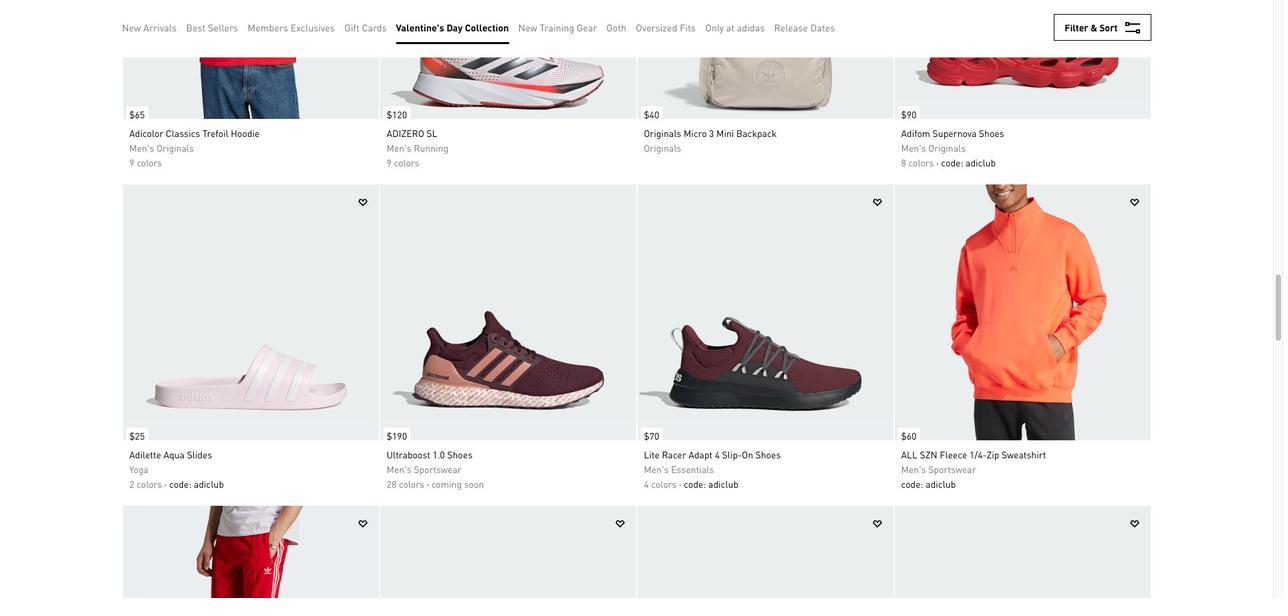 Task type: vqa. For each thing, say whether or not it's contained in the screenshot.
adiclub account portal teaser image
no



Task type: locate. For each thing, give the bounding box(es) containing it.
fits
[[680, 21, 696, 33]]

adiclub
[[966, 156, 996, 168], [194, 478, 224, 490], [709, 478, 739, 490], [926, 478, 956, 490]]

0 horizontal spatial 9
[[129, 156, 134, 168]]

men's down adizero
[[387, 142, 412, 154]]

adiclub down slip- in the right bottom of the page
[[709, 478, 739, 490]]

sl
[[427, 127, 438, 139]]

release dates
[[774, 21, 835, 33]]

goth
[[607, 21, 627, 33]]

9 down adicolor
[[129, 156, 134, 168]]

colors
[[137, 156, 162, 168], [394, 156, 420, 168], [909, 156, 934, 168], [137, 478, 162, 490], [399, 478, 424, 490], [651, 478, 677, 490]]

1 horizontal spatial new
[[518, 21, 538, 33]]

shoes for ultraboost 1.0 shoes
[[447, 449, 473, 461]]

1/4-
[[970, 449, 987, 461]]

9
[[129, 156, 134, 168], [387, 156, 392, 168]]

list
[[122, 11, 845, 44]]

men's inside lite racer adapt 4 slip-on shoes men's essentials 4 colors · code: adiclub
[[644, 463, 669, 475]]

· left coming
[[427, 478, 429, 490]]

training
[[540, 21, 575, 33]]

shoes
[[979, 127, 1005, 139], [447, 449, 473, 461], [756, 449, 781, 461]]

adiclub down slides
[[194, 478, 224, 490]]

originals burgundy handball spezial shoes image
[[637, 506, 893, 598]]

yoga
[[129, 463, 149, 475]]

$90 link
[[895, 100, 920, 122]]

· inside adilette aqua slides yoga 2 colors · code: adiclub
[[164, 478, 167, 490]]

code:
[[942, 156, 964, 168], [169, 478, 192, 490], [684, 478, 706, 490], [902, 478, 924, 490]]

members exclusives
[[248, 21, 335, 33]]

list containing new arrivals
[[122, 11, 845, 44]]

code: down supernova
[[942, 156, 964, 168]]

valentine's
[[396, 21, 444, 33]]

9 down adizero
[[387, 156, 392, 168]]

valentine's day collection
[[396, 21, 509, 33]]

code: down essentials
[[684, 478, 706, 490]]

only at adidas link
[[706, 20, 765, 35]]

$190
[[387, 430, 407, 442]]

supernova
[[933, 127, 977, 139]]

only at adidas
[[706, 21, 765, 33]]

4 left slip- in the right bottom of the page
[[715, 449, 720, 461]]

1 vertical spatial 4
[[644, 478, 649, 490]]

9 inside 'adicolor classics trefoil hoodie men's originals 9 colors'
[[129, 156, 134, 168]]

code: inside adilette aqua slides yoga 2 colors · code: adiclub
[[169, 478, 192, 490]]

lite
[[644, 449, 660, 461]]

men's down all
[[902, 463, 926, 475]]

$40
[[644, 108, 660, 120]]

$60 link
[[895, 421, 920, 444]]

on
[[742, 449, 753, 461]]

shoes right the on
[[756, 449, 781, 461]]

men's sportswear red all szn fleece 1/4-zip sweatshirt image
[[895, 185, 1151, 441]]

adilette aqua slides yoga 2 colors · code: adiclub
[[129, 449, 224, 490]]

collection
[[465, 21, 509, 33]]

0 horizontal spatial 4
[[644, 478, 649, 490]]

1 9 from the left
[[129, 156, 134, 168]]

exclusives
[[291, 21, 335, 33]]

adicolor classics trefoil hoodie men's originals 9 colors
[[129, 127, 260, 168]]

classics
[[166, 127, 200, 139]]

men's up 28
[[387, 463, 412, 475]]

members
[[248, 21, 288, 33]]

shoes right supernova
[[979, 127, 1005, 139]]

yoga pink adilette aqua slides image
[[123, 185, 379, 441]]

4 down lite
[[644, 478, 649, 490]]

sportswear down 1.0
[[414, 463, 462, 475]]

2 sportswear from the left
[[929, 463, 976, 475]]

sportswear down fleece
[[929, 463, 976, 475]]

all szn fleece 1/4-zip sweatshirt men's sportswear code: adiclub
[[902, 449, 1046, 490]]

adapt
[[689, 449, 713, 461]]

colors right 2
[[137, 478, 162, 490]]

· right 8
[[937, 156, 939, 168]]

$70 link
[[637, 421, 663, 444]]

new left arrivals
[[122, 21, 141, 33]]

code: inside lite racer adapt 4 slip-on shoes men's essentials 4 colors · code: adiclub
[[684, 478, 706, 490]]

colors down adicolor
[[137, 156, 162, 168]]

oversized
[[636, 21, 678, 33]]

men's down lite
[[644, 463, 669, 475]]

1.0
[[433, 449, 445, 461]]

all
[[902, 449, 918, 461]]

· inside ultraboost 1.0 shoes men's sportswear 28 colors · coming soon
[[427, 478, 429, 490]]

adiclub down szn in the bottom of the page
[[926, 478, 956, 490]]

1 horizontal spatial 9
[[387, 156, 392, 168]]

$25
[[129, 430, 145, 442]]

· down essentials
[[679, 478, 682, 490]]

colors right 8
[[909, 156, 934, 168]]

men's sportswear burgundy ultraboost 1.0 shoes image
[[380, 185, 636, 441]]

gear
[[577, 21, 597, 33]]

cards
[[362, 21, 387, 33]]

soon
[[464, 478, 484, 490]]

1 horizontal spatial sportswear
[[929, 463, 976, 475]]

colors inside lite racer adapt 4 slip-on shoes men's essentials 4 colors · code: adiclub
[[651, 478, 677, 490]]

1 sportswear from the left
[[414, 463, 462, 475]]

colors down 'racer'
[[651, 478, 677, 490]]

2 horizontal spatial shoes
[[979, 127, 1005, 139]]

men's down adicolor
[[129, 142, 154, 154]]

2 9 from the left
[[387, 156, 392, 168]]

sportswear inside all szn fleece 1/4-zip sweatshirt men's sportswear code: adiclub
[[929, 463, 976, 475]]

code: inside all szn fleece 1/4-zip sweatshirt men's sportswear code: adiclub
[[902, 478, 924, 490]]

sweatshirt
[[1002, 449, 1046, 461]]

$65 link
[[123, 100, 148, 122]]

oversized fits link
[[636, 20, 696, 35]]

colors right 28
[[399, 478, 424, 490]]

new training gear
[[518, 21, 597, 33]]

colors down running
[[394, 156, 420, 168]]

shoes inside ultraboost 1.0 shoes men's sportswear 28 colors · coming soon
[[447, 449, 473, 461]]

men's down adifom
[[902, 142, 926, 154]]

·
[[937, 156, 939, 168], [164, 478, 167, 490], [427, 478, 429, 490], [679, 478, 682, 490]]

$25 link
[[123, 421, 148, 444]]

4
[[715, 449, 720, 461], [644, 478, 649, 490]]

trefoil
[[202, 127, 229, 139]]

shoes inside adifom supernova shoes men's originals 8 colors · code: adiclub
[[979, 127, 1005, 139]]

code: down all
[[902, 478, 924, 490]]

coming
[[432, 478, 462, 490]]

men's inside all szn fleece 1/4-zip sweatshirt men's sportswear code: adiclub
[[902, 463, 926, 475]]

shoes right 1.0
[[447, 449, 473, 461]]

mini
[[717, 127, 734, 139]]

adiclub down supernova
[[966, 156, 996, 168]]

adiclub inside adilette aqua slides yoga 2 colors · code: adiclub
[[194, 478, 224, 490]]

best sellers
[[186, 21, 238, 33]]

new arrivals link
[[122, 20, 177, 35]]

zip
[[987, 449, 1000, 461]]

sportswear inside ultraboost 1.0 shoes men's sportswear 28 colors · coming soon
[[414, 463, 462, 475]]

$40 link
[[637, 100, 663, 122]]

1 horizontal spatial 4
[[715, 449, 720, 461]]

micro
[[684, 127, 707, 139]]

0 horizontal spatial shoes
[[447, 449, 473, 461]]

2 new from the left
[[518, 21, 538, 33]]

3
[[709, 127, 714, 139]]

men's originals red adifom supernova shoes image
[[895, 0, 1151, 119]]

new left training at the top of page
[[518, 21, 538, 33]]

dates
[[811, 21, 835, 33]]

men's
[[129, 142, 154, 154], [387, 142, 412, 154], [902, 142, 926, 154], [387, 463, 412, 475], [644, 463, 669, 475], [902, 463, 926, 475]]

1 new from the left
[[122, 21, 141, 33]]

· down aqua
[[164, 478, 167, 490]]

colors inside 'adicolor classics trefoil hoodie men's originals 9 colors'
[[137, 156, 162, 168]]

filter & sort button
[[1054, 14, 1152, 41]]

men's inside ultraboost 1.0 shoes men's sportswear 28 colors · coming soon
[[387, 463, 412, 475]]

0 horizontal spatial new
[[122, 21, 141, 33]]

code: down aqua
[[169, 478, 192, 490]]

colors inside adilette aqua slides yoga 2 colors · code: adiclub
[[137, 478, 162, 490]]

1 horizontal spatial shoes
[[756, 449, 781, 461]]

adiclub inside lite racer adapt 4 slip-on shoes men's essentials 4 colors · code: adiclub
[[709, 478, 739, 490]]

0 horizontal spatial sportswear
[[414, 463, 462, 475]]

valentine's day collection link
[[396, 20, 509, 35]]

gift cards link
[[345, 20, 387, 35]]



Task type: describe. For each thing, give the bounding box(es) containing it.
code: inside adifom supernova shoes men's originals 8 colors · code: adiclub
[[942, 156, 964, 168]]

8
[[902, 156, 906, 168]]

$65
[[129, 108, 145, 120]]

men's inside adifom supernova shoes men's originals 8 colors · code: adiclub
[[902, 142, 926, 154]]

arrivals
[[143, 21, 177, 33]]

men's sportswear burgundy kaptir 3.0 shoes image
[[380, 506, 636, 598]]

men's originals red adicolor classics trefoil hoodie image
[[123, 0, 379, 119]]

adifom
[[902, 127, 931, 139]]

running
[[414, 142, 449, 154]]

men's inside 'adicolor classics trefoil hoodie men's originals 9 colors'
[[129, 142, 154, 154]]

new training gear link
[[518, 20, 597, 35]]

fleece
[[940, 449, 968, 461]]

lite racer adapt 4 slip-on shoes men's essentials 4 colors · code: adiclub
[[644, 449, 781, 490]]

adiclub inside all szn fleece 1/4-zip sweatshirt men's sportswear code: adiclub
[[926, 478, 956, 490]]

adidas
[[737, 21, 765, 33]]

adifom supernova shoes men's originals 8 colors · code: adiclub
[[902, 127, 1005, 168]]

best
[[186, 21, 206, 33]]

· inside lite racer adapt 4 slip-on shoes men's essentials 4 colors · code: adiclub
[[679, 478, 682, 490]]

$70
[[644, 430, 660, 442]]

adiclub inside adifom supernova shoes men's originals 8 colors · code: adiclub
[[966, 156, 996, 168]]

&
[[1091, 21, 1098, 33]]

adizero sl men's running 9 colors
[[387, 127, 449, 168]]

hoodie
[[231, 127, 260, 139]]

colors inside adifom supernova shoes men's originals 8 colors · code: adiclub
[[909, 156, 934, 168]]

at
[[727, 21, 735, 33]]

aqua
[[164, 449, 185, 461]]

originals micro 3 mini backpack originals
[[644, 127, 777, 154]]

$120 link
[[380, 100, 411, 122]]

shoes for adifom supernova shoes
[[979, 127, 1005, 139]]

new for new training gear
[[518, 21, 538, 33]]

men's originals red adicolor classics beckenbauer track pants image
[[123, 506, 379, 598]]

$120
[[387, 108, 407, 120]]

ultraboost
[[387, 449, 430, 461]]

new arrivals
[[122, 21, 177, 33]]

men's inside adizero sl men's running 9 colors
[[387, 142, 412, 154]]

colors inside ultraboost 1.0 shoes men's sportswear 28 colors · coming soon
[[399, 478, 424, 490]]

release dates link
[[774, 20, 835, 35]]

filter
[[1065, 21, 1089, 33]]

9 inside adizero sl men's running 9 colors
[[387, 156, 392, 168]]

gift cards
[[345, 21, 387, 33]]

new for new arrivals
[[122, 21, 141, 33]]

0 vertical spatial 4
[[715, 449, 720, 461]]

slip-
[[722, 449, 742, 461]]

oversized fits
[[636, 21, 696, 33]]

$90
[[902, 108, 917, 120]]

adicolor
[[129, 127, 164, 139]]

originals white samba og shoes image
[[895, 506, 1151, 598]]

day
[[447, 21, 463, 33]]

men's essentials burgundy lite racer adapt 4 slip-on shoes image
[[637, 185, 893, 441]]

2
[[129, 478, 134, 490]]

filter & sort
[[1065, 21, 1118, 33]]

colors inside adizero sl men's running 9 colors
[[394, 156, 420, 168]]

originals beige originals micro 3 mini backpack image
[[637, 0, 893, 119]]

szn
[[920, 449, 938, 461]]

sort
[[1100, 21, 1118, 33]]

28
[[387, 478, 397, 490]]

gift
[[345, 21, 360, 33]]

shoes inside lite racer adapt 4 slip-on shoes men's essentials 4 colors · code: adiclub
[[756, 449, 781, 461]]

release
[[774, 21, 808, 33]]

$60
[[902, 430, 917, 442]]

only
[[706, 21, 724, 33]]

sellers
[[208, 21, 238, 33]]

essentials
[[671, 463, 714, 475]]

originals inside adifom supernova shoes men's originals 8 colors · code: adiclub
[[929, 142, 966, 154]]

ultraboost 1.0 shoes men's sportswear 28 colors · coming soon
[[387, 449, 484, 490]]

slides
[[187, 449, 212, 461]]

racer
[[662, 449, 687, 461]]

backpack
[[737, 127, 777, 139]]

· inside adifom supernova shoes men's originals 8 colors · code: adiclub
[[937, 156, 939, 168]]

best sellers link
[[186, 20, 238, 35]]

adizero
[[387, 127, 424, 139]]

originals inside 'adicolor classics trefoil hoodie men's originals 9 colors'
[[157, 142, 194, 154]]

$190 link
[[380, 421, 411, 444]]

members exclusives link
[[248, 20, 335, 35]]

men's running white adizero sl image
[[380, 0, 636, 119]]

goth link
[[607, 20, 627, 35]]

adilette
[[129, 449, 161, 461]]



